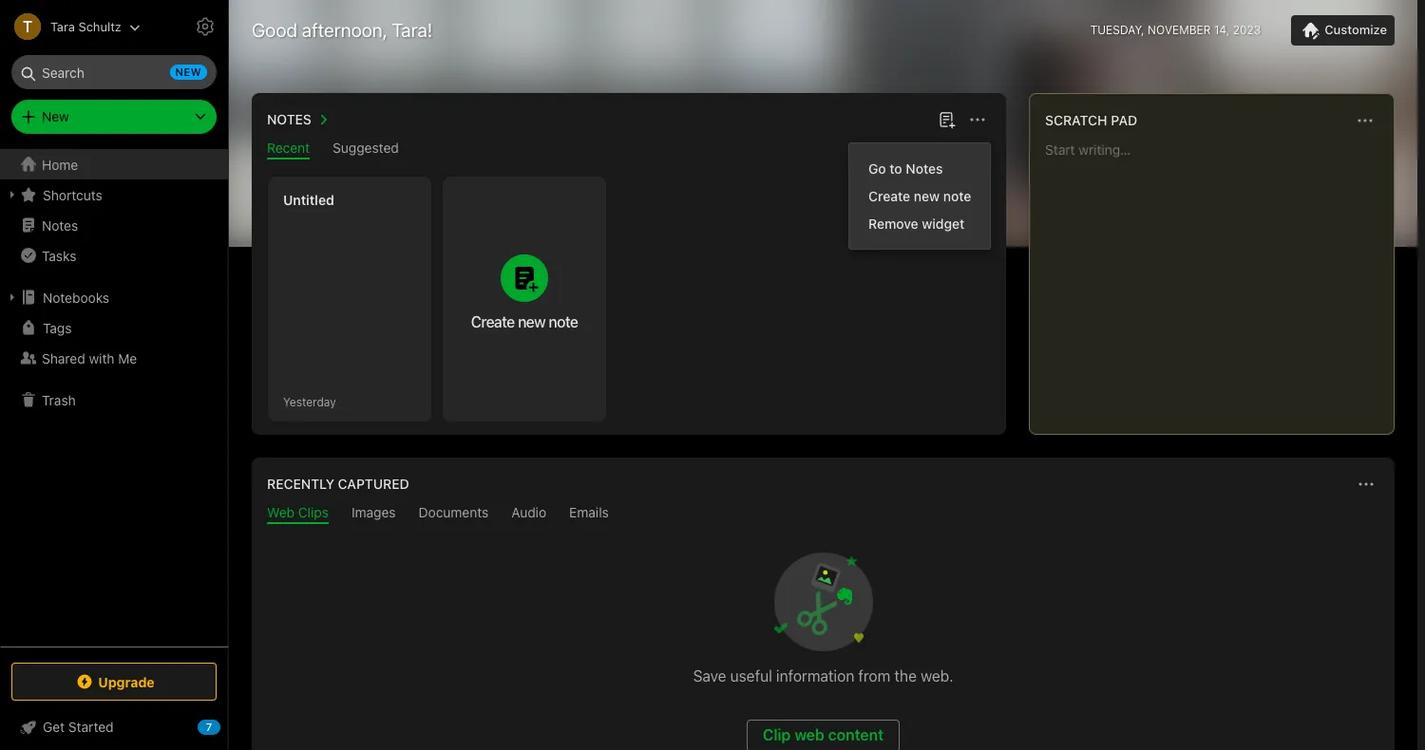 Task type: describe. For each thing, give the bounding box(es) containing it.
me
[[118, 350, 137, 366]]

create inside button
[[471, 314, 515, 331]]

suggested
[[333, 140, 399, 156]]

emails tab
[[569, 505, 609, 525]]

documents
[[419, 505, 489, 521]]

get started
[[43, 719, 114, 736]]

Help and Learning task checklist field
[[0, 713, 228, 743]]

web
[[267, 505, 295, 521]]

from
[[859, 668, 891, 685]]

Start writing… text field
[[1045, 142, 1393, 419]]

scratch
[[1045, 112, 1108, 128]]

more actions field for scratch pad
[[1352, 107, 1379, 134]]

14,
[[1214, 23, 1230, 37]]

customize button
[[1292, 15, 1395, 46]]

tuesday,
[[1091, 23, 1145, 37]]

upgrade
[[98, 674, 155, 690]]

note inside dropdown list menu
[[943, 188, 971, 204]]

web clips tab
[[267, 505, 329, 525]]

expand notebooks image
[[5, 290, 20, 305]]

notebooks
[[43, 289, 109, 306]]

notes inside "button"
[[267, 111, 312, 127]]

create new note button
[[443, 177, 606, 422]]

good
[[252, 19, 297, 41]]

recently captured button
[[263, 473, 409, 496]]

tab list for notes
[[256, 140, 1003, 160]]

shortcuts button
[[0, 180, 227, 210]]

emails
[[569, 505, 609, 521]]

remove widget link
[[849, 210, 990, 238]]

information
[[776, 668, 855, 685]]

useful
[[730, 668, 772, 685]]

web clips tab panel
[[252, 525, 1395, 751]]

recent tab panel
[[252, 160, 1006, 435]]

audio
[[512, 505, 547, 521]]

Search text field
[[25, 55, 203, 89]]

started
[[68, 719, 114, 736]]

go to notes link
[[849, 155, 990, 182]]

tree containing home
[[0, 149, 228, 646]]

click to collapse image
[[221, 716, 235, 738]]

save useful information from the web.
[[693, 668, 954, 685]]

remove
[[868, 216, 918, 232]]

tara!
[[392, 19, 433, 41]]

customize
[[1325, 22, 1387, 37]]

get
[[43, 719, 65, 736]]

recent
[[267, 140, 310, 156]]

notebooks link
[[0, 282, 227, 313]]

upgrade button
[[11, 663, 217, 701]]

to
[[889, 161, 902, 177]]

go to notes
[[868, 161, 943, 177]]

good afternoon, tara!
[[252, 19, 433, 41]]

tags button
[[0, 313, 227, 343]]

web
[[795, 727, 825, 744]]

tasks
[[42, 248, 76, 264]]

dropdown list menu
[[849, 155, 990, 238]]

suggested tab
[[333, 140, 399, 160]]

new button
[[11, 100, 217, 134]]

content
[[828, 727, 884, 744]]

yesterday
[[283, 395, 336, 409]]

captured
[[338, 476, 409, 492]]

recent tab
[[267, 140, 310, 160]]

shortcuts
[[43, 187, 102, 203]]

go
[[868, 161, 886, 177]]

2023
[[1233, 23, 1261, 37]]

new search field
[[25, 55, 207, 89]]

clip web content button
[[747, 720, 900, 751]]

notes link
[[0, 210, 227, 240]]

create inside dropdown list menu
[[868, 188, 910, 204]]

scratch pad button
[[1042, 109, 1138, 132]]

clip
[[763, 727, 791, 744]]



Task type: locate. For each thing, give the bounding box(es) containing it.
more actions image
[[966, 108, 989, 131], [1355, 473, 1378, 496]]

tab list containing recent
[[256, 140, 1003, 160]]

tasks button
[[0, 240, 227, 271]]

1 horizontal spatial create new note
[[868, 188, 971, 204]]

Account field
[[0, 8, 140, 46]]

create new note inside button
[[471, 314, 578, 331]]

tab list containing web clips
[[256, 505, 1391, 525]]

notes up recent on the left of page
[[267, 111, 312, 127]]

recently
[[267, 476, 335, 492]]

tree
[[0, 149, 228, 646]]

0 vertical spatial create new note
[[868, 188, 971, 204]]

create new note link
[[849, 182, 990, 210]]

notes inside dropdown list menu
[[906, 161, 943, 177]]

pad
[[1111, 112, 1138, 128]]

shared
[[42, 350, 85, 366]]

1 vertical spatial more actions image
[[1355, 473, 1378, 496]]

new inside button
[[518, 314, 546, 331]]

new inside dropdown list menu
[[914, 188, 940, 204]]

0 horizontal spatial create new note
[[471, 314, 578, 331]]

more actions image
[[1354, 109, 1377, 132]]

clip web content
[[763, 727, 884, 744]]

2 tab list from the top
[[256, 505, 1391, 525]]

notes up "tasks" at the left
[[42, 217, 78, 233]]

notes up create new note link
[[906, 161, 943, 177]]

web clips
[[267, 505, 329, 521]]

images tab
[[352, 505, 396, 525]]

tab list for recently captured
[[256, 505, 1391, 525]]

0 horizontal spatial note
[[549, 314, 578, 331]]

7
[[206, 721, 212, 734]]

create new note inside dropdown list menu
[[868, 188, 971, 204]]

tara schultz
[[50, 19, 121, 34]]

2 vertical spatial notes
[[42, 217, 78, 233]]

notes
[[267, 111, 312, 127], [906, 161, 943, 177], [42, 217, 78, 233]]

new
[[175, 66, 201, 78], [914, 188, 940, 204], [518, 314, 546, 331]]

more actions field for recently captured
[[1353, 471, 1380, 498]]

1 horizontal spatial new
[[518, 314, 546, 331]]

new inside search box
[[175, 66, 201, 78]]

0 horizontal spatial notes
[[42, 217, 78, 233]]

settings image
[[194, 15, 217, 38]]

0 vertical spatial notes
[[267, 111, 312, 127]]

tab list
[[256, 140, 1003, 160], [256, 505, 1391, 525]]

notes button
[[263, 108, 334, 131]]

More actions field
[[965, 106, 991, 133], [1352, 107, 1379, 134], [1353, 471, 1380, 498]]

november
[[1148, 23, 1211, 37]]

1 vertical spatial create new note
[[471, 314, 578, 331]]

0 vertical spatial new
[[175, 66, 201, 78]]

recently captured
[[267, 476, 409, 492]]

0 vertical spatial more actions image
[[966, 108, 989, 131]]

2 vertical spatial new
[[518, 314, 546, 331]]

tara
[[50, 19, 75, 34]]

shared with me
[[42, 350, 137, 366]]

audio tab
[[512, 505, 547, 525]]

1 horizontal spatial more actions image
[[1355, 473, 1378, 496]]

tags
[[43, 320, 72, 336]]

documents tab
[[419, 505, 489, 525]]

2 horizontal spatial new
[[914, 188, 940, 204]]

1 vertical spatial create
[[471, 314, 515, 331]]

0 vertical spatial create
[[868, 188, 910, 204]]

1 vertical spatial tab list
[[256, 505, 1391, 525]]

1 vertical spatial new
[[914, 188, 940, 204]]

home
[[42, 156, 78, 172]]

widget
[[922, 216, 965, 232]]

create
[[868, 188, 910, 204], [471, 314, 515, 331]]

0 horizontal spatial new
[[175, 66, 201, 78]]

1 horizontal spatial note
[[943, 188, 971, 204]]

images
[[352, 505, 396, 521]]

web.
[[921, 668, 954, 685]]

1 vertical spatial notes
[[906, 161, 943, 177]]

scratch pad
[[1045, 112, 1138, 128]]

with
[[89, 350, 115, 366]]

the
[[895, 668, 917, 685]]

shared with me link
[[0, 343, 227, 373]]

1 horizontal spatial create
[[868, 188, 910, 204]]

clips
[[298, 505, 329, 521]]

0 horizontal spatial more actions image
[[966, 108, 989, 131]]

note inside button
[[549, 314, 578, 331]]

0 vertical spatial tab list
[[256, 140, 1003, 160]]

home link
[[0, 149, 228, 180]]

0 horizontal spatial create
[[471, 314, 515, 331]]

1 horizontal spatial notes
[[267, 111, 312, 127]]

note
[[943, 188, 971, 204], [549, 314, 578, 331]]

1 vertical spatial note
[[549, 314, 578, 331]]

afternoon,
[[302, 19, 387, 41]]

schultz
[[78, 19, 121, 34]]

create new note
[[868, 188, 971, 204], [471, 314, 578, 331]]

new
[[42, 108, 69, 124]]

remove widget
[[868, 216, 965, 232]]

1 tab list from the top
[[256, 140, 1003, 160]]

tuesday, november 14, 2023
[[1091, 23, 1261, 37]]

2 horizontal spatial notes
[[906, 161, 943, 177]]

save
[[693, 668, 727, 685]]

trash link
[[0, 385, 227, 415]]

untitled
[[283, 192, 334, 208]]

0 vertical spatial note
[[943, 188, 971, 204]]

trash
[[42, 392, 76, 408]]



Task type: vqa. For each thing, say whether or not it's contained in the screenshot.
right Create
yes



